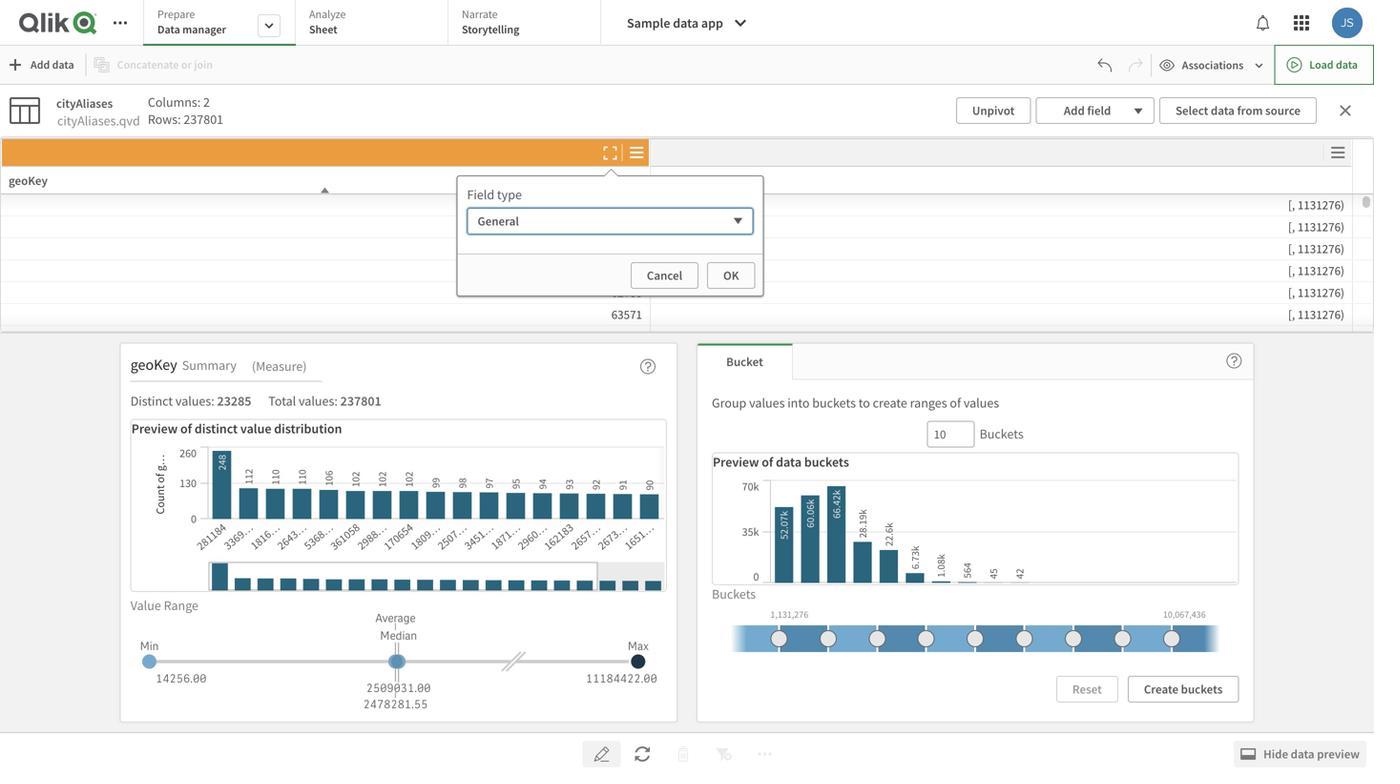 Task type: vqa. For each thing, say whether or not it's contained in the screenshot.
'geoKey Summary'
yes



Task type: describe. For each thing, give the bounding box(es) containing it.
1 values from the left
[[749, 394, 785, 412]]

cityaliases:
[[1109, 254, 1171, 271]]

recommendations: 2
[[1103, 162, 1224, 179]]

recommended
[[1103, 94, 1198, 113]]

1131276) for 60019
[[1298, 241, 1344, 257]]

[, 1131276) for 62788
[[1288, 285, 1344, 301]]

1 has from the left
[[77, 495, 97, 512]]

distinct
[[195, 420, 238, 437]]

field menu image
[[1330, 140, 1346, 165]]

cancel
[[647, 268, 682, 283]]

preview for preview of data buckets
[[713, 453, 759, 471]]

data
[[157, 22, 180, 37]]

total values: 237801
[[268, 392, 381, 410]]

total for total tables: 3
[[1103, 122, 1131, 139]]

[3365316, 4482336) image
[[878, 626, 925, 653]]

2 for columns:
[[203, 94, 210, 111]]

narrate storytelling
[[462, 7, 519, 37]]

group values into buckets to create ranges of values
[[712, 394, 999, 412]]

recommendations:
[[1103, 162, 1214, 179]]

storytelling
[[462, 22, 519, 37]]

apply for apply
[[1314, 301, 1344, 317]]

[, for 63571
[[1288, 307, 1295, 323]]

field
[[467, 186, 494, 203]]

region_geoinfo- cityname_geoinfo sampledata: sampledata.region_geoinfo citygeo.cityname_geoinfo
[[1109, 338, 1343, 408]]

sample
[[627, 14, 670, 31]]

[, 1131276) for 60019
[[1288, 241, 1344, 257]]

load
[[1309, 57, 1334, 72]]

10,067,436
[[1163, 609, 1206, 621]]

data for load
[[1336, 57, 1358, 72]]

geokey summary
[[130, 355, 237, 374]]

columns:
[[148, 94, 201, 111]]

undo image
[[1097, 58, 1112, 73]]

loaded.
[[427, 495, 470, 512]]

close image
[[1347, 97, 1361, 110]]

1131276) for 63571
[[1298, 307, 1344, 323]]

(measure)
[[252, 358, 307, 375]]

apply button
[[1298, 296, 1361, 323]]

add for add data
[[31, 57, 50, 72]]

value
[[240, 420, 271, 437]]

was
[[402, 495, 424, 512]]

associations
[[1182, 58, 1244, 73]]

type
[[497, 186, 522, 203]]

sample data app button
[[615, 8, 760, 38]]

2 for recommendations:
[[1217, 162, 1224, 179]]

associations button
[[1155, 50, 1270, 81]]

data for hide
[[1291, 747, 1315, 762]]

into
[[787, 394, 810, 412]]

apply for apply all
[[1299, 198, 1330, 214]]

59611
[[611, 219, 642, 235]]

62788
[[611, 285, 642, 301]]

unpivot
[[972, 103, 1015, 118]]

23285
[[217, 392, 251, 410]]

hide data preview
[[1263, 747, 1360, 762]]

unpivot button
[[956, 97, 1031, 124]]

not
[[100, 495, 119, 512]]

can
[[1303, 476, 1323, 493]]

table inside to make associations manually, you can drag one table onto another.
[[1128, 493, 1157, 511]]

1 horizontal spatial 237801
[[340, 392, 381, 410]]

[, for 62691
[[1288, 263, 1295, 279]]

2 horizontal spatial of
[[950, 394, 961, 412]]

distribution
[[274, 420, 342, 437]]

buckets for data
[[804, 453, 849, 471]]

more options image
[[756, 743, 773, 766]]

[, 1131276) for 63571
[[1288, 307, 1344, 323]]

add data button
[[4, 50, 82, 80]]

onto
[[1159, 493, 1184, 511]]

[6716376, 7833396) image
[[1025, 626, 1073, 653]]

from
[[1237, 103, 1263, 118]]

total for total values: 237801
[[268, 392, 296, 410]]

create
[[1144, 682, 1178, 698]]

[, 1131276) for 62691
[[1288, 263, 1344, 279]]

range
[[164, 597, 198, 614]]

ranges
[[910, 394, 947, 412]]

1 vertical spatial geokey
[[1173, 254, 1214, 271]]

237801 inside columns: 2 rows: 237801
[[184, 111, 223, 128]]

distinct
[[130, 392, 173, 410]]

tab list inside geokey application
[[143, 0, 608, 48]]

value range
[[130, 597, 198, 614]]

select data from source
[[1176, 103, 1301, 118]]

ok button
[[707, 262, 755, 289]]

hide data preview button
[[1234, 741, 1366, 768]]

changed
[[233, 495, 282, 512]]

home image
[[1047, 96, 1062, 119]]

to
[[1105, 476, 1118, 493]]

make
[[1121, 476, 1151, 493]]

sheet
[[309, 22, 337, 37]]

rows:
[[148, 111, 181, 128]]

values: for total
[[299, 392, 338, 410]]

been
[[122, 495, 150, 512]]

the
[[316, 495, 336, 512]]

preview for preview all
[[1200, 198, 1243, 214]]

since
[[284, 495, 314, 512]]

create buckets
[[1144, 682, 1223, 698]]

*
[[10, 495, 15, 512]]

data down the into
[[776, 453, 802, 471]]

sample data app
[[627, 14, 723, 31]]

[, 1131276) for 63689
[[1288, 329, 1344, 344]]

select
[[1176, 103, 1208, 118]]

group
[[712, 394, 747, 412]]

citygeo.cityname_geoinfo
[[1156, 391, 1307, 408]]

geokey for geokey cityaliases: geokey citygeo: citygeo.geokey
[[1109, 235, 1151, 252]]

add field
[[1064, 103, 1111, 118]]

help image for bucket
[[1226, 349, 1242, 372]]

it
[[391, 495, 399, 512]]

60019
[[611, 241, 642, 257]]

one
[[1105, 493, 1126, 511]]

data for select
[[1211, 103, 1235, 118]]

load data button
[[1274, 45, 1374, 85]]

geokey cityaliases: geokey citygeo: citygeo.geokey
[[1109, 235, 1243, 288]]

john smith image
[[1332, 8, 1363, 38]]

bucket
[[726, 354, 763, 370]]

[, 1131276) for 59611
[[1288, 219, 1344, 235]]

add data
[[31, 57, 74, 72]]

0 vertical spatial buckets
[[980, 426, 1024, 443]]

triangle top image
[[319, 188, 331, 199]]



Task type: locate. For each thing, give the bounding box(es) containing it.
2 right columns:
[[203, 94, 210, 111]]

63689
[[611, 329, 642, 344]]

1 all from the left
[[1245, 198, 1259, 214]]

1131276) for 62691
[[1298, 263, 1344, 279]]

1131276) for 63689
[[1298, 329, 1344, 344]]

1 vertical spatial 237801
[[340, 392, 381, 410]]

0 vertical spatial preview
[[1200, 198, 1243, 214]]

0 horizontal spatial help image
[[640, 355, 656, 378]]

of
[[950, 394, 961, 412], [180, 420, 192, 437], [762, 453, 773, 471]]

2 up preview all
[[1217, 162, 1224, 179]]

1 horizontal spatial preview
[[713, 453, 759, 471]]

grid inside geokey application
[[1, 138, 1373, 414]]

(measure) button
[[237, 353, 322, 380]]

last
[[338, 495, 359, 512]]

1 horizontal spatial values:
[[299, 392, 338, 410]]

data for add
[[52, 57, 74, 72]]

has right or
[[210, 495, 230, 512]]

62691
[[611, 263, 642, 279]]

1 horizontal spatial buckets
[[980, 426, 1024, 443]]

field type
[[467, 186, 522, 203]]

zoom out image
[[1047, 159, 1062, 182]]

2 vertical spatial buckets
[[1181, 682, 1223, 698]]

data right hide
[[1291, 747, 1315, 762]]

2 vertical spatial preview
[[713, 453, 759, 471]]

table right this
[[45, 495, 74, 512]]

of for preview of distinct value distribution
[[180, 420, 192, 437]]

preview
[[1200, 198, 1243, 214], [131, 420, 178, 437], [713, 453, 759, 471]]

2 has from the left
[[210, 495, 230, 512]]

data left from at the top of the page
[[1211, 103, 1235, 118]]

source
[[1265, 103, 1301, 118]]

preview inside preview all button
[[1200, 198, 1243, 214]]

or
[[195, 495, 207, 512]]

effects image
[[1047, 211, 1062, 234]]

manually,
[[1224, 476, 1278, 493]]

time
[[362, 495, 388, 512]]

prepare
[[157, 7, 195, 21]]

0 horizontal spatial all
[[1245, 198, 1259, 214]]

1 horizontal spatial help image
[[1226, 349, 1242, 372]]

preview down the recommendations: 2
[[1200, 198, 1243, 214]]

hide
[[1263, 747, 1288, 762]]

region_geoinfo-
[[1109, 338, 1205, 355]]

3 [, from the top
[[1288, 241, 1295, 257]]

[, for 63689
[[1288, 329, 1295, 344]]

5 [, from the top
[[1288, 285, 1295, 301]]

0 vertical spatial buckets
[[812, 394, 856, 412]]

total tables: 3
[[1103, 122, 1180, 139]]

preview all button
[[1184, 193, 1275, 219]]

select data from source button
[[1159, 97, 1317, 124]]

citygeo:
[[1109, 271, 1154, 288]]

1 vertical spatial total
[[268, 392, 296, 410]]

3 [, 1131276) from the top
[[1288, 241, 1344, 257]]

2 1131276) from the top
[[1298, 219, 1344, 235]]

1131276)
[[1298, 197, 1344, 213], [1298, 219, 1344, 235], [1298, 241, 1344, 257], [1298, 263, 1344, 279], [1298, 285, 1344, 301], [1298, 307, 1344, 323], [1298, 329, 1344, 344]]

buckets
[[812, 394, 856, 412], [804, 453, 849, 471], [1181, 682, 1223, 698]]

to make associations manually, you can drag one table onto another.
[[1105, 476, 1352, 511]]

tab list containing prepare
[[143, 0, 608, 48]]

[, for 58933
[[1288, 197, 1295, 213]]

total down field
[[1103, 122, 1131, 139]]

help image for geokey
[[640, 355, 656, 378]]

2 [, from the top
[[1288, 219, 1295, 235]]

0 vertical spatial total
[[1103, 122, 1131, 139]]

2 horizontal spatial preview
[[1200, 198, 1243, 214]]

field menu image
[[629, 140, 644, 165]]

7 [, 1131276) from the top
[[1288, 329, 1344, 344]]

1 horizontal spatial values
[[964, 394, 999, 412]]

0 vertical spatial add
[[31, 57, 50, 72]]

1 vertical spatial buckets
[[804, 453, 849, 471]]

buckets for into
[[812, 394, 856, 412]]

0 vertical spatial geokey
[[1109, 235, 1151, 252]]

buckets inside button
[[1181, 682, 1223, 698]]

1 [, from the top
[[1288, 197, 1295, 213]]

load data
[[1309, 57, 1358, 72]]

data right load
[[1336, 57, 1358, 72]]

buckets
[[980, 426, 1024, 443], [712, 586, 756, 603]]

associations down associations button
[[1201, 94, 1279, 113]]

3 1131276) from the top
[[1298, 241, 1344, 257]]

4 [, from the top
[[1288, 263, 1295, 279]]

stop editing this table image
[[593, 743, 610, 766]]

values: up distribution
[[299, 392, 338, 410]]

6 [, 1131276) from the top
[[1288, 307, 1344, 323]]

0 horizontal spatial buckets
[[712, 586, 756, 603]]

0 horizontal spatial total
[[268, 392, 296, 410]]

5 [, 1131276) from the top
[[1288, 285, 1344, 301]]

values right ranges
[[964, 394, 999, 412]]

drag
[[1326, 476, 1352, 493]]

loaded
[[153, 495, 192, 512]]

1 horizontal spatial has
[[210, 495, 230, 512]]

1 1131276) from the top
[[1298, 197, 1344, 213]]

[7833396, 8950416) image
[[1074, 626, 1122, 653]]

apply
[[1299, 198, 1330, 214], [1314, 301, 1344, 317]]

clear filters image
[[715, 743, 733, 766]]

this
[[18, 495, 42, 512]]

[, for 59611
[[1288, 219, 1295, 235]]

create buckets button
[[1128, 677, 1239, 703]]

geokey application
[[0, 0, 1374, 776]]

cityaliases.qvd
[[57, 112, 140, 129]]

values
[[749, 394, 785, 412], [964, 394, 999, 412]]

1131276) for 59611
[[1298, 219, 1344, 235]]

3
[[1173, 122, 1180, 139]]

preview of distinct value distribution
[[131, 420, 342, 437]]

[4482336, 5599356) image
[[927, 626, 974, 653]]

data up cityaliases.qvd
[[52, 57, 74, 72]]

0 horizontal spatial table
[[45, 495, 74, 512]]

preview
[[1317, 747, 1360, 762]]

geokey up distinct
[[130, 355, 177, 374]]

sampledata.region_geoinfo
[[1182, 374, 1343, 391]]

[8950416, 10067436) image
[[1124, 626, 1171, 653]]

data left app
[[673, 14, 699, 31]]

values: for distinct
[[176, 392, 214, 410]]

recommended associations
[[1103, 94, 1279, 113]]

has
[[77, 495, 97, 512], [210, 495, 230, 512]]

app
[[701, 14, 723, 31]]

None number field
[[927, 421, 975, 448]]

preview down distinct
[[131, 420, 178, 437]]

analyze sheet
[[309, 7, 346, 37]]

delete this table image
[[675, 743, 692, 766]]

1 vertical spatial add
[[1064, 103, 1085, 118]]

add for add field
[[1064, 103, 1085, 118]]

grid containing 58933
[[1, 138, 1373, 414]]

help image up sampledata.region_geoinfo
[[1226, 349, 1242, 372]]

1 horizontal spatial total
[[1103, 122, 1131, 139]]

all left apply all
[[1245, 198, 1259, 214]]

zoom in image
[[1047, 128, 1062, 151]]

None text field
[[50, 93, 140, 113], [2, 167, 649, 194], [50, 93, 140, 113], [2, 167, 649, 194]]

[1131276, 2248296) image
[[780, 626, 827, 653]]

none number field inside geokey application
[[927, 421, 975, 448]]

1 horizontal spatial 2
[[1217, 162, 1224, 179]]

1 horizontal spatial table
[[1128, 493, 1157, 511]]

237801 up distribution
[[340, 392, 381, 410]]

0 vertical spatial of
[[950, 394, 961, 412]]

cancel button
[[631, 262, 699, 289]]

table right the one
[[1128, 493, 1157, 511]]

grid
[[1, 138, 1373, 414]]

cityname_geoinfo
[[1109, 355, 1217, 372]]

data
[[673, 14, 699, 31], [52, 57, 74, 72], [1336, 57, 1358, 72], [1211, 103, 1235, 118], [776, 453, 802, 471], [1291, 747, 1315, 762]]

buckets left the to
[[812, 394, 856, 412]]

press space to open search dialog box for =if([cityaliases.geokey] < 1131276, dual('[, 1131276)', 1),if([cityaliases.geokey] >= 1131276 and [cityaliases.geokey] < 2248296, dual('[1131276, 2248296)', 2),if([cityaliases.geokey] >= 2248296 and [cityaliases.geokey] < 3365316, dual('[2248296, 3365316)', 3),if([cityaliases.geokey] >= 3365316 and [cityaliases.geokey] < 4482336, dual('[3365316, 4482336)', 4),if([cityaliases.geokey] >= 4482336 and [cityaliases.geokey] < 5599356, dual('[4482336, 5599356)', 5),if([cityaliases.geokey] >= 5599356 and [cityaliases.geokey] < 6716376, dual('[5599356, 6716376)', 6),if([cityaliases.geokey] >= 6716376 and [cityaliases.geokey] < 7833396, dual('[6716376, 7833396)', 7),if([cityaliases.geokey] >= 7833396 and [cityaliases.geokey] < 8950416, dual('[7833396, 8950416)', 8),if([cityaliases.geokey] >= 8950416 and [cityaliases.geokey] < 10067436, dual('[8950416, 10067436)', 9),if([cityaliases.geokey] >= 10067436, dual('[10067436, )', 10))))))))))) column. element
[[1352, 139, 1353, 194]]

[, 1131276) image
[[731, 626, 778, 653]]

citygeo.geokey
[[1156, 271, 1243, 288]]

1 vertical spatial 2
[[1217, 162, 1224, 179]]

geokey right cityaliases:
[[1173, 254, 1214, 271]]

geokey
[[1109, 235, 1151, 252], [1173, 254, 1214, 271], [130, 355, 177, 374]]

[5599356, 6716376) image
[[976, 626, 1023, 653]]

tables:
[[1133, 122, 1171, 139]]

2 values from the left
[[964, 394, 999, 412]]

values: up distinct
[[176, 392, 214, 410]]

values left the into
[[749, 394, 785, 412]]

[, for 60019
[[1288, 241, 1295, 257]]

preview for preview of distinct value distribution
[[131, 420, 178, 437]]

buckets down the into
[[804, 453, 849, 471]]

1 horizontal spatial all
[[1332, 198, 1345, 214]]

0 horizontal spatial preview
[[131, 420, 178, 437]]

tab list
[[143, 0, 608, 48]]

done image
[[1337, 99, 1354, 122]]

2 [, 1131276) from the top
[[1288, 219, 1344, 235]]

none text field inside geokey application
[[651, 167, 1351, 194]]

preview down group
[[713, 453, 759, 471]]

7 1131276) from the top
[[1298, 329, 1344, 344]]

1 horizontal spatial geokey
[[1109, 235, 1151, 252]]

2 all from the left
[[1332, 198, 1345, 214]]

2 vertical spatial geokey
[[130, 355, 177, 374]]

all down field menu icon
[[1332, 198, 1345, 214]]

[,
[[1288, 197, 1295, 213], [1288, 219, 1295, 235], [1288, 241, 1295, 257], [1288, 263, 1295, 279], [1288, 285, 1295, 301], [1288, 307, 1295, 323], [1288, 329, 1295, 344]]

sampledata:
[[1109, 374, 1180, 391]]

summary
[[182, 357, 237, 374]]

0 vertical spatial 237801
[[184, 111, 223, 128]]

58933
[[611, 197, 642, 213]]

[10067436, ) image
[[1173, 626, 1220, 653]]

help image down 63689 at the left of the page
[[640, 355, 656, 378]]

4 [, 1131276) from the top
[[1288, 263, 1344, 279]]

preview of data buckets
[[713, 453, 849, 471]]

0 horizontal spatial add
[[31, 57, 50, 72]]

associations right make
[[1154, 476, 1221, 493]]

data inside "button"
[[1211, 103, 1235, 118]]

all for preview all
[[1245, 198, 1259, 214]]

toggle bottom image
[[1241, 743, 1256, 766]]

237801
[[184, 111, 223, 128], [340, 392, 381, 410]]

1 [, 1131276) from the top
[[1288, 197, 1344, 213]]

2 horizontal spatial geokey
[[1173, 254, 1214, 271]]

narrate
[[462, 7, 498, 21]]

1 horizontal spatial add
[[1064, 103, 1085, 118]]

apply all button
[[1283, 193, 1362, 219]]

0 horizontal spatial 2
[[203, 94, 210, 111]]

has left 'not'
[[77, 495, 97, 512]]

63571
[[611, 307, 642, 323]]

0 horizontal spatial geokey
[[130, 355, 177, 374]]

None text field
[[651, 167, 1351, 194]]

[, 1131276) for 58933
[[1288, 197, 1344, 213]]

6 1131276) from the top
[[1298, 307, 1344, 323]]

of for preview of data buckets
[[762, 453, 773, 471]]

6 [, from the top
[[1288, 307, 1295, 323]]

geokey up cityaliases:
[[1109, 235, 1151, 252]]

[2248296, 3365316) image
[[829, 626, 876, 653]]

4 1131276) from the top
[[1298, 263, 1344, 279]]

1 horizontal spatial of
[[762, 453, 773, 471]]

1 vertical spatial preview
[[131, 420, 178, 437]]

1 vertical spatial of
[[180, 420, 192, 437]]

0 horizontal spatial has
[[77, 495, 97, 512]]

press space to open search dialog box for [cityaliases.geokey] column. element
[[649, 139, 650, 194]]

0 vertical spatial associations
[[1201, 94, 1279, 113]]

0 vertical spatial 2
[[203, 94, 210, 111]]

7 [, from the top
[[1288, 329, 1295, 344]]

associations
[[1201, 94, 1279, 113], [1154, 476, 1221, 493]]

1,131,276
[[770, 609, 808, 621]]

0 horizontal spatial of
[[180, 420, 192, 437]]

0 vertical spatial apply
[[1299, 198, 1330, 214]]

field
[[1087, 103, 1111, 118]]

0 horizontal spatial 237801
[[184, 111, 223, 128]]

1 vertical spatial apply
[[1314, 301, 1344, 317]]

1131276) for 62788
[[1298, 285, 1344, 301]]

value
[[130, 597, 161, 614]]

[, for 62788
[[1288, 285, 1295, 301]]

geokey for geokey summary
[[130, 355, 177, 374]]

1 values: from the left
[[176, 392, 214, 410]]

237801 right rows:
[[184, 111, 223, 128]]

all for apply all
[[1332, 198, 1345, 214]]

total down (measure)
[[268, 392, 296, 410]]

2 vertical spatial of
[[762, 453, 773, 471]]

all
[[1245, 198, 1259, 214], [1332, 198, 1345, 214]]

2 inside columns: 2 rows: 237801
[[203, 94, 210, 111]]

reload table from source image
[[634, 743, 651, 766]]

* this table has not been loaded or has changed since the last time it was loaded.
[[10, 495, 470, 512]]

0 horizontal spatial values
[[749, 394, 785, 412]]

1 vertical spatial associations
[[1154, 476, 1221, 493]]

create
[[873, 394, 907, 412]]

buckets right create
[[1181, 682, 1223, 698]]

values:
[[176, 392, 214, 410], [299, 392, 338, 410]]

general image
[[604, 139, 617, 166]]

data for sample
[[673, 14, 699, 31]]

manager
[[182, 22, 226, 37]]

add
[[31, 57, 50, 72], [1064, 103, 1085, 118]]

help image
[[1226, 349, 1242, 372], [640, 355, 656, 378]]

2 values: from the left
[[299, 392, 338, 410]]

prepare data manager
[[157, 7, 226, 37]]

1 vertical spatial buckets
[[712, 586, 756, 603]]

2
[[203, 94, 210, 111], [1217, 162, 1224, 179]]

associations inside to make associations manually, you can drag one table onto another.
[[1154, 476, 1221, 493]]

1131276) for 58933
[[1298, 197, 1344, 213]]

0 horizontal spatial values:
[[176, 392, 214, 410]]

5 1131276) from the top
[[1298, 285, 1344, 301]]

to
[[859, 394, 870, 412]]



